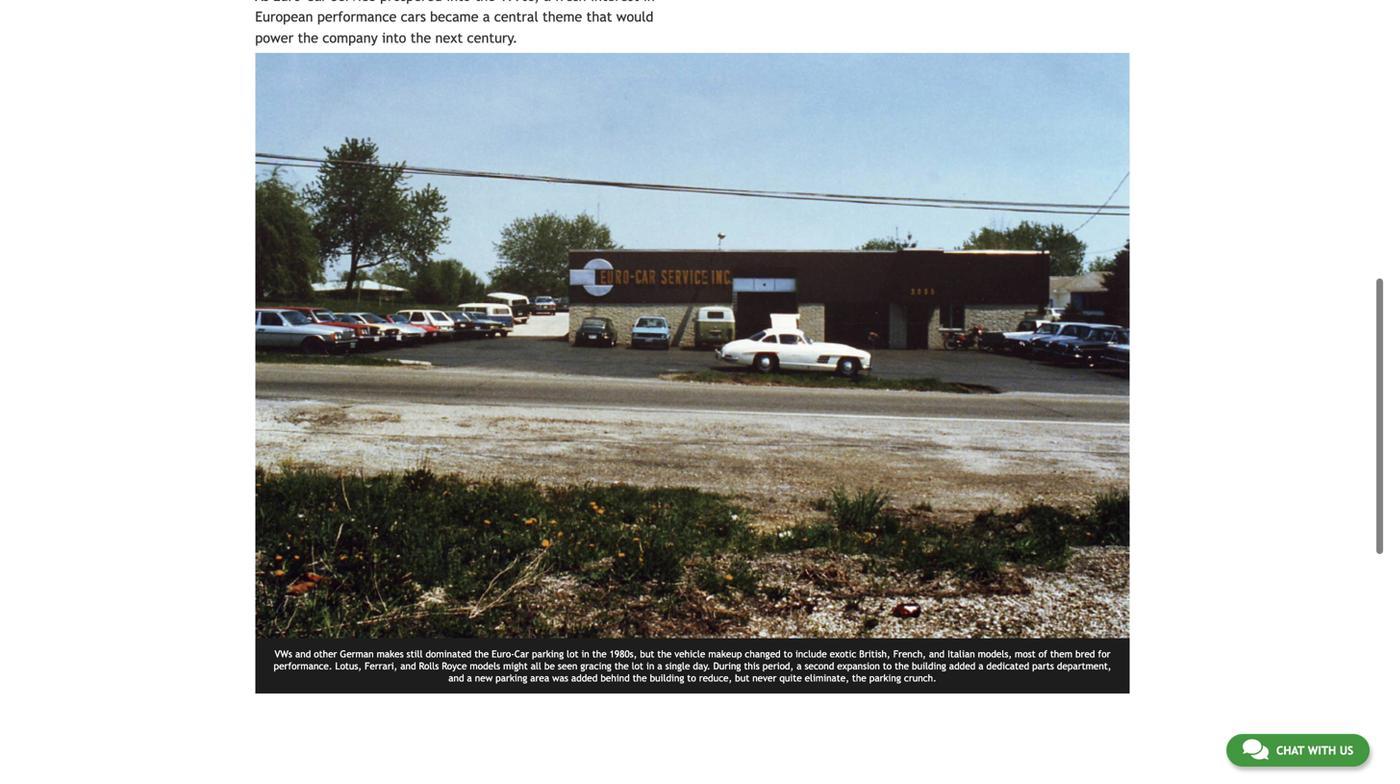 Task type: describe. For each thing, give the bounding box(es) containing it.
seen
[[558, 661, 578, 672]]

ferrari,
[[365, 661, 398, 672]]

as euro-car service prospered into the 1990s, a fresh interest in european performance cars       became a central theme that would power the company into the next century.
[[255, 0, 655, 46]]

eliminate,
[[805, 673, 850, 684]]

the right "behind"
[[633, 673, 647, 684]]

makeup
[[708, 649, 742, 660]]

2 horizontal spatial to
[[883, 661, 892, 672]]

them
[[1051, 649, 1073, 660]]

during
[[714, 661, 741, 672]]

include
[[796, 649, 827, 660]]

european
[[255, 9, 313, 25]]

expansion
[[837, 661, 880, 672]]

0 horizontal spatial lot
[[567, 649, 579, 660]]

vws and other german makes still dominated the euro-car parking lot in the 1980s, but the vehicle makeup changed to include exotic british, french, and italian models, most of them bred for performance. lotus, ferrari, and rolls royce models might all be seen gracing the lot in a single day. during this period, a second expansion to the building added a dedicated parts department, and a new parking area was added behind the building to reduce, but never quite eliminate, the parking crunch.
[[274, 649, 1112, 684]]

chat with us
[[1277, 744, 1354, 757]]

the up models
[[475, 649, 489, 660]]

period,
[[763, 661, 794, 672]]

a up theme
[[544, 0, 551, 4]]

might
[[503, 661, 528, 672]]

1 vertical spatial in
[[582, 649, 590, 660]]

central
[[494, 9, 539, 25]]

reduce,
[[699, 673, 732, 684]]

power
[[255, 30, 294, 46]]

changed
[[745, 649, 781, 660]]

german
[[340, 649, 374, 660]]

cars
[[401, 9, 426, 25]]

0 horizontal spatial added
[[571, 673, 598, 684]]

fresh
[[555, 0, 586, 4]]

2 horizontal spatial parking
[[870, 673, 901, 684]]

2 vertical spatial in
[[647, 661, 655, 672]]

for
[[1098, 649, 1111, 660]]

behind
[[601, 673, 630, 684]]

1 horizontal spatial parking
[[532, 649, 564, 660]]

and up performance.
[[295, 649, 311, 660]]

1980s,
[[610, 649, 637, 660]]

a left single
[[658, 661, 663, 672]]

parts
[[1033, 661, 1054, 672]]

gracing
[[581, 661, 612, 672]]

performance.
[[274, 661, 332, 672]]

the up single
[[658, 649, 672, 660]]

euro- inside as euro-car service prospered into the 1990s, a fresh interest in european performance cars       became a central theme that would power the company into the next century.
[[273, 0, 306, 4]]

rolls
[[419, 661, 439, 672]]

quite
[[780, 673, 802, 684]]

never
[[753, 673, 777, 684]]

the down 1980s,
[[615, 661, 629, 672]]

lotus,
[[335, 661, 362, 672]]

0 horizontal spatial parking
[[496, 673, 528, 684]]

and down still
[[401, 661, 416, 672]]

0 horizontal spatial building
[[650, 673, 684, 684]]

would
[[617, 9, 654, 25]]

became
[[430, 9, 479, 25]]

in inside as euro-car service prospered into the 1990s, a fresh interest in european performance cars       became a central theme that would power the company into the next century.
[[643, 0, 655, 4]]



Task type: locate. For each thing, give the bounding box(es) containing it.
1 vertical spatial to
[[883, 661, 892, 672]]

chat with us link
[[1227, 734, 1370, 767]]

1 horizontal spatial to
[[784, 649, 793, 660]]

parking down might
[[496, 673, 528, 684]]

a
[[544, 0, 551, 4], [483, 9, 490, 25], [658, 661, 663, 672], [797, 661, 802, 672], [979, 661, 984, 672], [467, 673, 472, 684]]

lot down 1980s,
[[632, 661, 644, 672]]

department,
[[1057, 661, 1112, 672]]

french,
[[894, 649, 926, 660]]

0 vertical spatial added
[[950, 661, 976, 672]]

but down this
[[735, 673, 750, 684]]

0 vertical spatial into
[[446, 0, 471, 4]]

as
[[255, 0, 269, 4]]

added down gracing
[[571, 673, 598, 684]]

but
[[640, 649, 655, 660], [735, 673, 750, 684]]

company
[[323, 30, 378, 46]]

vws
[[275, 649, 292, 660]]

a down models,
[[979, 661, 984, 672]]

the down expansion
[[852, 673, 867, 684]]

1 horizontal spatial euro-
[[492, 649, 515, 660]]

euro- up might
[[492, 649, 515, 660]]

a up the century.
[[483, 9, 490, 25]]

and left italian
[[929, 649, 945, 660]]

1 vertical spatial added
[[571, 673, 598, 684]]

models
[[470, 661, 500, 672]]

parking
[[532, 649, 564, 660], [496, 673, 528, 684], [870, 673, 901, 684]]

in up gracing
[[582, 649, 590, 660]]

century.
[[467, 30, 518, 46]]

day.
[[693, 661, 711, 672]]

us
[[1340, 744, 1354, 757]]

1 vertical spatial car
[[515, 649, 529, 660]]

0 horizontal spatial to
[[687, 673, 696, 684]]

1 vertical spatial lot
[[632, 661, 644, 672]]

1 vertical spatial into
[[382, 30, 406, 46]]

the down 'european'
[[298, 30, 318, 46]]

into up 'became'
[[446, 0, 471, 4]]

0 horizontal spatial into
[[382, 30, 406, 46]]

euro- inside vws and other german makes still dominated the euro-car parking lot in the 1980s, but the vehicle makeup changed to include exotic british, french, and italian models, most of them bred for performance. lotus, ferrari, and rolls royce models might all be seen gracing the lot in a single day. during this period, a second expansion to the building added a dedicated parts department, and a new parking area was added behind the building to reduce, but never quite eliminate, the parking crunch.
[[492, 649, 515, 660]]

but right 1980s,
[[640, 649, 655, 660]]

vehicle
[[675, 649, 706, 660]]

0 vertical spatial to
[[784, 649, 793, 660]]

royce
[[442, 661, 467, 672]]

0 vertical spatial building
[[912, 661, 947, 672]]

in
[[643, 0, 655, 4], [582, 649, 590, 660], [647, 661, 655, 672]]

1 horizontal spatial lot
[[632, 661, 644, 672]]

0 vertical spatial euro-
[[273, 0, 306, 4]]

0 vertical spatial but
[[640, 649, 655, 660]]

the down french,
[[895, 661, 909, 672]]

into
[[446, 0, 471, 4], [382, 30, 406, 46]]

single
[[665, 661, 690, 672]]

the up 'became'
[[475, 0, 496, 4]]

the down cars
[[411, 30, 431, 46]]

bred
[[1076, 649, 1095, 660]]

2 vertical spatial to
[[687, 673, 696, 684]]

into down cars
[[382, 30, 406, 46]]

crunch.
[[904, 673, 937, 684]]

most
[[1015, 649, 1036, 660]]

1 vertical spatial euro-
[[492, 649, 515, 660]]

performance
[[317, 9, 397, 25]]

building
[[912, 661, 947, 672], [650, 673, 684, 684]]

service
[[331, 0, 376, 4]]

prospered
[[380, 0, 442, 4]]

1 vertical spatial but
[[735, 673, 750, 684]]

dedicated
[[987, 661, 1030, 672]]

1 horizontal spatial building
[[912, 661, 947, 672]]

theme
[[543, 9, 582, 25]]

euro- up 'european'
[[273, 0, 306, 4]]

euro-
[[273, 0, 306, 4], [492, 649, 515, 660]]

car inside vws and other german makes still dominated the euro-car parking lot in the 1980s, but the vehicle makeup changed to include exotic british, french, and italian models, most of them bred for performance. lotus, ferrari, and rolls royce models might all be seen gracing the lot in a single day. during this period, a second expansion to the building added a dedicated parts department, and a new parking area was added behind the building to reduce, but never quite eliminate, the parking crunch.
[[515, 649, 529, 660]]

and down royce
[[449, 673, 464, 684]]

that
[[587, 9, 612, 25]]

car up 'european'
[[306, 0, 327, 4]]

and
[[295, 649, 311, 660], [929, 649, 945, 660], [401, 661, 416, 672], [449, 673, 464, 684]]

car
[[306, 0, 327, 4], [515, 649, 529, 660]]

comments image
[[1243, 738, 1269, 761]]

added down italian
[[950, 661, 976, 672]]

1 horizontal spatial into
[[446, 0, 471, 4]]

chat
[[1277, 744, 1305, 757]]

building up crunch.
[[912, 661, 947, 672]]

makes
[[377, 649, 404, 660]]

interest
[[591, 0, 639, 4]]

new
[[475, 673, 493, 684]]

area
[[530, 673, 550, 684]]

lot
[[567, 649, 579, 660], [632, 661, 644, 672]]

a up quite
[[797, 661, 802, 672]]

to down day.
[[687, 673, 696, 684]]

car up might
[[515, 649, 529, 660]]

other
[[314, 649, 337, 660]]

0 vertical spatial car
[[306, 0, 327, 4]]

0 horizontal spatial but
[[640, 649, 655, 660]]

parking down british,
[[870, 673, 901, 684]]

0 vertical spatial lot
[[567, 649, 579, 660]]

in up would
[[643, 0, 655, 4]]

to up period,
[[784, 649, 793, 660]]

added
[[950, 661, 976, 672], [571, 673, 598, 684]]

0 horizontal spatial euro-
[[273, 0, 306, 4]]

italian
[[948, 649, 975, 660]]

be
[[545, 661, 555, 672]]

second
[[805, 661, 835, 672]]

1 horizontal spatial added
[[950, 661, 976, 672]]

of
[[1039, 649, 1048, 660]]

building down single
[[650, 673, 684, 684]]

this
[[744, 661, 760, 672]]

still
[[407, 649, 423, 660]]

1990s,
[[500, 0, 540, 4]]

1 horizontal spatial but
[[735, 673, 750, 684]]

british,
[[860, 649, 891, 660]]

lot up seen
[[567, 649, 579, 660]]

1 horizontal spatial car
[[515, 649, 529, 660]]

0 vertical spatial in
[[643, 0, 655, 4]]

all
[[531, 661, 542, 672]]

was
[[552, 673, 569, 684]]

the
[[475, 0, 496, 4], [298, 30, 318, 46], [411, 30, 431, 46], [475, 649, 489, 660], [592, 649, 607, 660], [658, 649, 672, 660], [615, 661, 629, 672], [895, 661, 909, 672], [633, 673, 647, 684], [852, 673, 867, 684]]

0 horizontal spatial car
[[306, 0, 327, 4]]

1 vertical spatial building
[[650, 673, 684, 684]]

car inside as euro-car service prospered into the 1990s, a fresh interest in european performance cars       became a central theme that would power the company into the next century.
[[306, 0, 327, 4]]

to down british,
[[883, 661, 892, 672]]

dominated
[[426, 649, 472, 660]]

with
[[1308, 744, 1337, 757]]

next
[[435, 30, 463, 46]]

in left single
[[647, 661, 655, 672]]

exotic
[[830, 649, 857, 660]]

the up gracing
[[592, 649, 607, 660]]

parking up be
[[532, 649, 564, 660]]

models,
[[978, 649, 1012, 660]]

a left the new
[[467, 673, 472, 684]]

to
[[784, 649, 793, 660], [883, 661, 892, 672], [687, 673, 696, 684]]



Task type: vqa. For each thing, say whether or not it's contained in the screenshot.
Brand corresponding to $171.51
no



